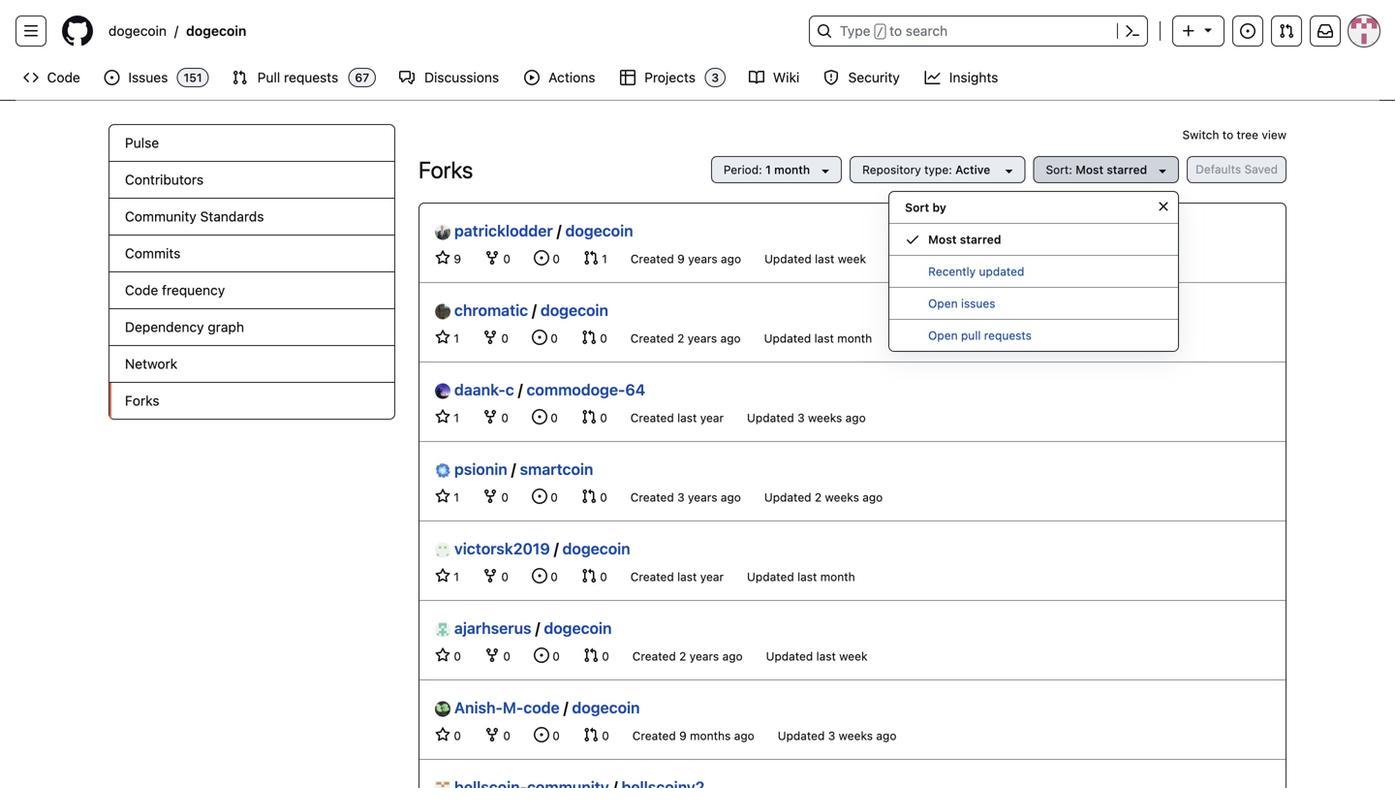 Task type: describe. For each thing, give the bounding box(es) containing it.
dependency graph
[[125, 319, 244, 335]]

community standards
[[125, 208, 264, 224]]

period:
[[724, 163, 763, 176]]

years for psionin
[[688, 490, 718, 504]]

0 vertical spatial month
[[775, 163, 810, 176]]

recently
[[929, 265, 976, 278]]

pull
[[258, 69, 280, 85]]

recently updated
[[929, 265, 1025, 278]]

dogecoin link up issues
[[101, 16, 174, 47]]

repo forked image for psionin
[[483, 489, 498, 504]]

triangle down image for most starred
[[1156, 163, 1171, 178]]

star image for daank-c
[[435, 409, 451, 425]]

dogecoin link up 151
[[178, 16, 254, 47]]

created last year for / dogecoin
[[631, 570, 724, 584]]

issue opened image for chromatic
[[532, 330, 548, 345]]

last for ajarhserus
[[817, 649, 836, 663]]

frequency
[[162, 282, 225, 298]]

0 horizontal spatial triangle down image
[[818, 163, 834, 178]]

created 2 years ago for chromatic
[[631, 331, 741, 345]]

dogecoin link for anish-m-code
[[572, 698, 640, 717]]

/ commodoge-64
[[518, 380, 646, 399]]

64
[[626, 380, 646, 399]]

code
[[524, 698, 560, 717]]

/ smartcoin
[[511, 460, 594, 478]]

created for patricklodder
[[631, 252, 674, 266]]

sort: most starred
[[1046, 163, 1148, 176]]

dogecoin link for ajarhserus
[[544, 619, 612, 637]]

star image for psionin
[[435, 489, 451, 504]]

commodoge-
[[527, 380, 626, 399]]

discussions link
[[392, 63, 509, 92]]

pull
[[962, 329, 981, 342]]

9 for patricklodder
[[678, 252, 685, 266]]

wiki
[[773, 69, 800, 85]]

updated last month for chromatic
[[764, 331, 873, 345]]

1 for daank-c
[[451, 411, 459, 425]]

switch to tree view
[[1183, 128, 1287, 142]]

git pull request image for chromatic
[[581, 330, 597, 345]]

ajarhserus link
[[435, 616, 532, 640]]

1 left created 9 years ago
[[599, 252, 608, 266]]

year for dogecoin
[[700, 570, 724, 584]]

projects
[[645, 69, 696, 85]]

type
[[840, 23, 871, 39]]

week for patricklodder
[[838, 252, 867, 266]]

issue opened image left git pull request image
[[1241, 23, 1256, 39]]

updated for psionin
[[765, 490, 812, 504]]

2 for ajarhserus
[[680, 649, 687, 663]]

git pull request image for ajarhserus
[[583, 647, 599, 663]]

recently updated link
[[890, 256, 1179, 288]]

updated last month for victorsk2019
[[747, 570, 856, 584]]

/ for daank-c
[[518, 380, 523, 399]]

1 vertical spatial 2
[[815, 490, 822, 504]]

issue opened image
[[532, 409, 548, 425]]

notifications image
[[1318, 23, 1334, 39]]

by
[[933, 201, 947, 214]]

view
[[1262, 128, 1287, 142]]

dogecoin up 151
[[186, 23, 247, 39]]

issues
[[962, 297, 996, 310]]

0 horizontal spatial to
[[890, 23, 902, 39]]

updated 3 weeks ago for commodoge-64
[[747, 411, 866, 425]]

updated last week for patricklodder
[[765, 252, 867, 266]]

book image
[[749, 70, 765, 85]]

created 2 years ago for ajarhserus
[[633, 649, 743, 663]]

switch to tree view link
[[1183, 128, 1287, 142]]

contributors link
[[110, 162, 394, 199]]

requests inside menu
[[985, 329, 1032, 342]]

/ dogecoin for anish-m-code
[[564, 698, 640, 717]]

1 for psionin
[[451, 490, 459, 504]]

insights
[[950, 69, 999, 85]]

dependency graph link
[[110, 309, 394, 346]]

@psionin image
[[435, 463, 451, 478]]

dogecoin / dogecoin
[[109, 23, 247, 39]]

repo forked image for anish-m-code
[[485, 727, 500, 742]]

updated for patricklodder
[[765, 252, 812, 266]]

dogecoin for patricklodder
[[566, 221, 634, 240]]

issue opened image for ajarhserus
[[534, 647, 549, 663]]

commits link
[[110, 236, 394, 272]]

created for victorsk2019
[[631, 570, 674, 584]]

open for open issues
[[929, 297, 958, 310]]

months
[[690, 729, 731, 742]]

starred inside menu
[[960, 233, 1002, 246]]

1 link for victorsk2019
[[435, 568, 459, 584]]

anish-m-code link
[[435, 696, 560, 719]]

actions
[[549, 69, 596, 85]]

anish-
[[455, 698, 503, 717]]

repo forked image for victorsk2019
[[483, 568, 498, 584]]

sort
[[905, 201, 930, 214]]

67
[[355, 71, 369, 84]]

daank-c link
[[435, 378, 514, 401]]

created 9 years ago
[[631, 252, 742, 266]]

smartcoin
[[520, 460, 594, 478]]

sort by
[[905, 201, 947, 214]]

most inside menu
[[929, 233, 957, 246]]

star image for victorsk2019
[[435, 568, 451, 584]]

dogecoin for victorsk2019
[[563, 539, 631, 558]]

0 vertical spatial starred
[[1107, 163, 1148, 176]]

plus image
[[1182, 23, 1197, 39]]

code frequency link
[[110, 272, 394, 309]]

dogecoin for chromatic
[[541, 301, 609, 319]]

code image
[[23, 70, 39, 85]]

saved
[[1245, 162, 1278, 176]]

/ for psionin
[[511, 460, 516, 478]]

daank-c
[[455, 380, 514, 399]]

month for chromatic
[[838, 331, 873, 345]]

/ for patricklodder
[[557, 221, 562, 240]]

play image
[[524, 70, 540, 85]]

last for chromatic
[[815, 331, 834, 345]]

repo forked image for patricklodder
[[485, 250, 500, 266]]

created for psionin
[[631, 490, 674, 504]]

month for victorsk2019
[[821, 570, 856, 584]]

repo forked image for ajarhserus
[[485, 647, 500, 663]]

dogecoin for ajarhserus
[[544, 619, 612, 637]]

weeks for smartcoin
[[825, 490, 860, 504]]

defaults saved button
[[1188, 156, 1287, 183]]

updated for daank-c
[[747, 411, 795, 425]]

active
[[956, 163, 991, 176]]

git pull request image for victorsk2019
[[581, 568, 597, 584]]

dogecoin up issues
[[109, 23, 167, 39]]

1 horizontal spatial forks
[[419, 156, 473, 183]]

years for patricklodder
[[688, 252, 718, 266]]

community
[[125, 208, 197, 224]]

/ for anish-m-code
[[564, 698, 568, 717]]

/ for chromatic
[[532, 301, 537, 319]]

security
[[849, 69, 900, 85]]

@chromatic image
[[435, 304, 451, 319]]

issue opened image for victorsk2019
[[532, 568, 548, 584]]

network link
[[110, 346, 394, 383]]

git pull request image
[[1279, 23, 1295, 39]]

dogecoin link for patricklodder
[[566, 221, 634, 240]]

actions link
[[517, 63, 605, 92]]

network
[[125, 356, 178, 372]]

insights link
[[917, 63, 1008, 92]]

homepage image
[[62, 16, 93, 47]]

patricklodder
[[455, 221, 553, 240]]

forks link
[[110, 383, 394, 419]]

created 3 years ago
[[631, 490, 741, 504]]

1 link for chromatic
[[435, 330, 459, 345]]

1 link for daank-c
[[435, 409, 459, 425]]

comment discussion image
[[400, 70, 415, 85]]

updated for anish-m-code
[[778, 729, 825, 742]]

patricklodder link
[[435, 219, 553, 242]]

contributors
[[125, 172, 204, 188]]

menu containing most starred
[[890, 224, 1179, 352]]

open for open pull requests
[[929, 329, 958, 342]]

updated 3 weeks ago for dogecoin
[[778, 729, 897, 742]]

1 for victorsk2019
[[451, 570, 459, 584]]

1 link left created 9 years ago
[[583, 250, 608, 266]]

@ajarhserus image
[[435, 622, 451, 637]]

pulse link
[[110, 125, 394, 162]]



Task type: locate. For each thing, give the bounding box(es) containing it.
@bellscoin community image
[[435, 781, 451, 788]]

updated 3 weeks ago
[[747, 411, 866, 425], [778, 729, 897, 742]]

git pull request image
[[232, 70, 248, 85], [583, 250, 599, 266], [581, 330, 597, 345], [581, 409, 597, 425], [581, 489, 597, 504], [581, 568, 597, 584], [583, 647, 599, 663], [583, 727, 599, 742]]

star image down the @anish m code image
[[435, 727, 451, 742]]

star image
[[435, 250, 451, 266], [435, 330, 451, 345], [435, 409, 451, 425], [435, 568, 451, 584], [435, 727, 451, 742]]

3
[[712, 71, 719, 84], [798, 411, 805, 425], [678, 490, 685, 504], [829, 729, 836, 742]]

code for code
[[47, 69, 80, 85]]

pull requests
[[258, 69, 338, 85]]

1 vertical spatial week
[[840, 649, 868, 663]]

defaults saved
[[1196, 162, 1278, 176]]

1 triangle down image from the left
[[1002, 163, 1017, 178]]

1 vertical spatial starred
[[960, 233, 1002, 246]]

community standards link
[[110, 199, 394, 236]]

/ dogecoin for chromatic
[[532, 301, 609, 319]]

repo forked image down patricklodder link
[[485, 250, 500, 266]]

1 vertical spatial most
[[929, 233, 957, 246]]

open
[[929, 297, 958, 310], [929, 329, 958, 342]]

git pull request image for patricklodder
[[583, 250, 599, 266]]

psionin
[[455, 460, 508, 478]]

1 horizontal spatial most
[[1076, 163, 1104, 176]]

/ inside dogecoin / dogecoin
[[174, 23, 178, 39]]

to left search
[[890, 23, 902, 39]]

0 vertical spatial repo forked image
[[485, 250, 500, 266]]

type:
[[925, 163, 953, 176]]

1 down the @chromatic image
[[451, 331, 459, 345]]

dogecoin right code
[[572, 698, 640, 717]]

0 vertical spatial updated 3 weeks ago
[[747, 411, 866, 425]]

years for chromatic
[[688, 331, 717, 345]]

1 vertical spatial requests
[[985, 329, 1032, 342]]

@daank c image
[[435, 383, 451, 399]]

star image down @patricklodder image
[[435, 250, 451, 266]]

/ for ajarhserus
[[536, 619, 540, 637]]

most right check image on the top of the page
[[929, 233, 957, 246]]

repo forked image down the psionin
[[483, 489, 498, 504]]

created 2 years ago up created 9 months ago
[[633, 649, 743, 663]]

triangle down image for active
[[1002, 163, 1017, 178]]

created for daank-c
[[631, 411, 674, 425]]

forks down network
[[125, 393, 159, 409]]

open pull requests link
[[890, 320, 1179, 352]]

triangle down image up close menu "icon" at the right of the page
[[1156, 163, 1171, 178]]

0 horizontal spatial starred
[[960, 233, 1002, 246]]

1 horizontal spatial triangle down image
[[1156, 163, 1171, 178]]

created 9 months ago
[[633, 729, 755, 742]]

victorsk2019
[[455, 539, 550, 558]]

dogecoin down smartcoin 'link'
[[563, 539, 631, 558]]

1 vertical spatial created 2 years ago
[[633, 649, 743, 663]]

code for code frequency
[[125, 282, 158, 298]]

triangle down image
[[1002, 163, 1017, 178], [1156, 163, 1171, 178]]

0 vertical spatial triangle down image
[[1201, 22, 1216, 37]]

1 link for psionin
[[435, 489, 459, 504]]

updated for chromatic
[[764, 331, 812, 345]]

/ dogecoin right patricklodder
[[557, 221, 634, 240]]

1 vertical spatial to
[[1223, 128, 1234, 142]]

triangle down image right plus image
[[1201, 22, 1216, 37]]

repo forked image down daank-c
[[483, 409, 498, 425]]

star image down the @chromatic image
[[435, 330, 451, 345]]

last for patricklodder
[[815, 252, 835, 266]]

tree
[[1237, 128, 1259, 142]]

dogecoin
[[109, 23, 167, 39], [186, 23, 247, 39], [566, 221, 634, 240], [541, 301, 609, 319], [563, 539, 631, 558], [544, 619, 612, 637], [572, 698, 640, 717]]

1 horizontal spatial triangle down image
[[1201, 22, 1216, 37]]

0 vertical spatial most
[[1076, 163, 1104, 176]]

/ dogecoin for patricklodder
[[557, 221, 634, 240]]

smartcoin link
[[520, 460, 594, 478]]

1 for chromatic
[[451, 331, 459, 345]]

1 year from the top
[[700, 411, 724, 425]]

git pull request image for daank-c
[[581, 409, 597, 425]]

shield image
[[824, 70, 840, 85]]

weeks for dogecoin
[[839, 729, 873, 742]]

1 horizontal spatial starred
[[1107, 163, 1148, 176]]

dogecoin link down smartcoin 'link'
[[563, 539, 631, 558]]

repo forked image for daank-c
[[483, 409, 498, 425]]

1 link down @daank c icon
[[435, 409, 459, 425]]

search
[[906, 23, 948, 39]]

insights element
[[109, 124, 395, 420]]

0 vertical spatial open
[[929, 297, 958, 310]]

updated last month
[[764, 331, 873, 345], [747, 570, 856, 584]]

0 horizontal spatial triangle down image
[[1002, 163, 1017, 178]]

/ dogecoin right code
[[564, 698, 640, 717]]

sort:
[[1046, 163, 1073, 176]]

2 vertical spatial 2
[[680, 649, 687, 663]]

1 vertical spatial star image
[[435, 647, 451, 663]]

list
[[101, 16, 798, 47]]

month
[[775, 163, 810, 176], [838, 331, 873, 345], [821, 570, 856, 584]]

repository type: active
[[863, 163, 994, 176]]

151
[[184, 71, 202, 84]]

0 vertical spatial requests
[[284, 69, 338, 85]]

0 horizontal spatial most
[[929, 233, 957, 246]]

0 vertical spatial updated last week
[[765, 252, 867, 266]]

1 horizontal spatial requests
[[985, 329, 1032, 342]]

2 triangle down image from the left
[[1156, 163, 1171, 178]]

updated last week
[[765, 252, 867, 266], [766, 649, 868, 663]]

0 vertical spatial created last year
[[631, 411, 724, 425]]

issue opened image down patricklodder
[[534, 250, 550, 266]]

/ dogecoin right "ajarhserus"
[[536, 619, 612, 637]]

2 year from the top
[[700, 570, 724, 584]]

dogecoin link for chromatic
[[541, 301, 609, 319]]

repo forked image for chromatic
[[483, 330, 498, 345]]

1 vertical spatial month
[[838, 331, 873, 345]]

updated
[[979, 265, 1025, 278]]

star image for anish-m-code
[[435, 727, 451, 742]]

created for chromatic
[[631, 331, 674, 345]]

star image for ajarhserus
[[435, 647, 451, 663]]

code down the commits
[[125, 282, 158, 298]]

0 vertical spatial week
[[838, 252, 867, 266]]

dogecoin up created 9 years ago
[[566, 221, 634, 240]]

dogecoin link right "ajarhserus"
[[544, 619, 612, 637]]

starred right sort:
[[1107, 163, 1148, 176]]

1 vertical spatial code
[[125, 282, 158, 298]]

1 vertical spatial forks
[[125, 393, 159, 409]]

created 2 years ago
[[631, 331, 741, 345], [633, 649, 743, 663]]

years for ajarhserus
[[690, 649, 719, 663]]

/ inside type / to search
[[877, 25, 884, 39]]

chromatic link
[[435, 299, 528, 322]]

victorsk2019 link
[[435, 537, 550, 560]]

2 open from the top
[[929, 329, 958, 342]]

2
[[678, 331, 685, 345], [815, 490, 822, 504], [680, 649, 687, 663]]

star image down @daank c icon
[[435, 409, 451, 425]]

commodoge-64 link
[[527, 380, 646, 399]]

0 vertical spatial weeks
[[808, 411, 843, 425]]

0 vertical spatial to
[[890, 23, 902, 39]]

4 star image from the top
[[435, 568, 451, 584]]

to
[[890, 23, 902, 39], [1223, 128, 1234, 142]]

most right sort:
[[1076, 163, 1104, 176]]

week for ajarhserus
[[840, 649, 868, 663]]

star image for patricklodder
[[435, 250, 451, 266]]

switch
[[1183, 128, 1220, 142]]

ago
[[721, 252, 742, 266], [721, 331, 741, 345], [846, 411, 866, 425], [721, 490, 741, 504], [863, 490, 883, 504], [723, 649, 743, 663], [734, 729, 755, 742], [877, 729, 897, 742]]

0 vertical spatial updated last month
[[764, 331, 873, 345]]

starred up the recently updated
[[960, 233, 1002, 246]]

repo forked image down anish-m-code link
[[485, 727, 500, 742]]

1 down @daank c icon
[[451, 411, 459, 425]]

/ dogecoin right chromatic
[[532, 301, 609, 319]]

1 open from the top
[[929, 297, 958, 310]]

repo forked image
[[483, 330, 498, 345], [483, 409, 498, 425], [483, 489, 498, 504], [483, 568, 498, 584]]

1 down "@psionin" 'icon' on the bottom left of page
[[451, 490, 459, 504]]

1 link down "@psionin" 'icon' on the bottom left of page
[[435, 489, 459, 504]]

dogecoin right "ajarhserus"
[[544, 619, 612, 637]]

forks up @patricklodder image
[[419, 156, 473, 183]]

1 link
[[583, 250, 608, 266], [435, 330, 459, 345], [435, 409, 459, 425], [435, 489, 459, 504], [435, 568, 459, 584]]

updated 2 weeks ago
[[765, 490, 883, 504]]

discussions
[[425, 69, 499, 85]]

command palette image
[[1125, 23, 1141, 39]]

2 vertical spatial month
[[821, 570, 856, 584]]

0
[[500, 252, 511, 266], [550, 252, 560, 266], [498, 331, 509, 345], [548, 331, 558, 345], [597, 331, 607, 345], [498, 411, 509, 425], [548, 411, 558, 425], [597, 411, 607, 425], [498, 490, 509, 504], [548, 490, 558, 504], [597, 490, 607, 504], [498, 570, 509, 584], [548, 570, 558, 584], [597, 570, 607, 584], [451, 649, 461, 663], [500, 649, 511, 663], [549, 649, 560, 663], [599, 649, 609, 663], [451, 729, 461, 742], [500, 729, 511, 742], [549, 729, 560, 742], [599, 729, 609, 742]]

2 star image from the top
[[435, 647, 451, 663]]

issue opened image down code
[[534, 727, 549, 742]]

code frequency
[[125, 282, 225, 298]]

0 horizontal spatial code
[[47, 69, 80, 85]]

defaults
[[1196, 162, 1242, 176]]

1 repo forked image from the top
[[483, 330, 498, 345]]

0 vertical spatial created 2 years ago
[[631, 331, 741, 345]]

1 vertical spatial triangle down image
[[818, 163, 834, 178]]

security link
[[816, 63, 909, 92]]

star image for chromatic
[[435, 330, 451, 345]]

week
[[838, 252, 867, 266], [840, 649, 868, 663]]

1 horizontal spatial to
[[1223, 128, 1234, 142]]

1 vertical spatial updated 3 weeks ago
[[778, 729, 897, 742]]

close menu image
[[1157, 199, 1172, 214]]

m-
[[503, 698, 524, 717]]

dependency
[[125, 319, 204, 335]]

updated for ajarhserus
[[766, 649, 813, 663]]

1 created last year from the top
[[631, 411, 724, 425]]

@victorsk2019 image
[[435, 542, 451, 558]]

0 vertical spatial star image
[[435, 489, 451, 504]]

2 for chromatic
[[678, 331, 685, 345]]

star image down @ajarhserus image
[[435, 647, 451, 663]]

git pull request image for psionin
[[581, 489, 597, 504]]

year down the created 3 years ago
[[700, 570, 724, 584]]

open issues
[[929, 297, 996, 310]]

issue opened image down victorsk2019
[[532, 568, 548, 584]]

most starred
[[929, 233, 1002, 246]]

1 vertical spatial updated last week
[[766, 649, 868, 663]]

git pull request image for anish-m-code
[[583, 727, 599, 742]]

3 star image from the top
[[435, 409, 451, 425]]

2 repo forked image from the top
[[483, 409, 498, 425]]

1 star image from the top
[[435, 250, 451, 266]]

issue opened image for patricklodder
[[534, 250, 550, 266]]

anish-m-code
[[455, 698, 560, 717]]

issue opened image up code
[[534, 647, 549, 663]]

daank-
[[455, 380, 506, 399]]

most starred link
[[890, 224, 1179, 256]]

created 2 years ago up 64
[[631, 331, 741, 345]]

year up the created 3 years ago
[[700, 411, 724, 425]]

starred
[[1107, 163, 1148, 176], [960, 233, 1002, 246]]

2 vertical spatial weeks
[[839, 729, 873, 742]]

issue opened image for anish-m-code
[[534, 727, 549, 742]]

3 repo forked image from the top
[[483, 489, 498, 504]]

9
[[451, 252, 461, 266], [678, 252, 685, 266], [680, 729, 687, 742]]

open left pull
[[929, 329, 958, 342]]

weeks for commodoge-64
[[808, 411, 843, 425]]

code link
[[16, 63, 89, 92]]

/ dogecoin for ajarhserus
[[536, 619, 612, 637]]

dogecoin link up created 9 years ago
[[566, 221, 634, 240]]

chromatic
[[455, 301, 528, 319]]

triangle down image right active
[[1002, 163, 1017, 178]]

commits
[[125, 245, 181, 261]]

1 vertical spatial updated last month
[[747, 570, 856, 584]]

@anish m code image
[[435, 701, 451, 717]]

1 vertical spatial created last year
[[631, 570, 724, 584]]

forks
[[419, 156, 473, 183], [125, 393, 159, 409]]

dogecoin link right code
[[572, 698, 640, 717]]

0 vertical spatial 2
[[678, 331, 685, 345]]

open down the recently at right top
[[929, 297, 958, 310]]

0 vertical spatial forks
[[419, 156, 473, 183]]

/
[[174, 23, 178, 39], [877, 25, 884, 39], [557, 221, 562, 240], [532, 301, 537, 319], [518, 380, 523, 399], [511, 460, 516, 478], [554, 539, 559, 558], [536, 619, 540, 637], [564, 698, 568, 717]]

1 vertical spatial repo forked image
[[485, 647, 500, 663]]

code right code icon at top
[[47, 69, 80, 85]]

open pull requests
[[929, 329, 1032, 342]]

updated last week for ajarhserus
[[766, 649, 868, 663]]

repo forked image down "ajarhserus"
[[485, 647, 500, 663]]

list containing dogecoin / dogecoin
[[101, 16, 798, 47]]

star image down "@victorsk2019" image
[[435, 568, 451, 584]]

created last year down 64
[[631, 411, 724, 425]]

repository
[[863, 163, 922, 176]]

2 vertical spatial repo forked image
[[485, 727, 500, 742]]

check image
[[905, 232, 921, 247]]

4 repo forked image from the top
[[483, 568, 498, 584]]

dogecoin for anish-m-code
[[572, 698, 640, 717]]

dogecoin up commodoge-
[[541, 301, 609, 319]]

dogecoin link for victorsk2019
[[563, 539, 631, 558]]

ajarhserus
[[455, 619, 532, 637]]

1 vertical spatial year
[[700, 570, 724, 584]]

issue opened image down '/ smartcoin'
[[532, 489, 548, 504]]

0 vertical spatial code
[[47, 69, 80, 85]]

c
[[506, 380, 514, 399]]

repo forked image
[[485, 250, 500, 266], [485, 647, 500, 663], [485, 727, 500, 742]]

created for ajarhserus
[[633, 649, 676, 663]]

0 vertical spatial year
[[700, 411, 724, 425]]

updated for victorsk2019
[[747, 570, 795, 584]]

issues
[[128, 69, 168, 85]]

/ for victorsk2019
[[554, 539, 559, 558]]

2 created last year from the top
[[631, 570, 724, 584]]

year
[[700, 411, 724, 425], [700, 570, 724, 584]]

year for commodoge-64
[[700, 411, 724, 425]]

last
[[815, 252, 835, 266], [815, 331, 834, 345], [678, 411, 697, 425], [678, 570, 697, 584], [798, 570, 817, 584], [817, 649, 836, 663]]

code inside "link"
[[125, 282, 158, 298]]

created for anish-m-code
[[633, 729, 676, 742]]

wiki link
[[742, 63, 808, 92]]

1 right period:
[[766, 163, 771, 176]]

5 star image from the top
[[435, 727, 451, 742]]

triangle down image
[[1201, 22, 1216, 37], [818, 163, 834, 178]]

1 link down "@victorsk2019" image
[[435, 568, 459, 584]]

1 link down the @chromatic image
[[435, 330, 459, 345]]

dogecoin link up commodoge-
[[541, 301, 609, 319]]

1 down "@victorsk2019" image
[[451, 570, 459, 584]]

/ dogecoin for victorsk2019
[[554, 539, 631, 558]]

1 vertical spatial weeks
[[825, 490, 860, 504]]

repo forked image down chromatic
[[483, 330, 498, 345]]

forks inside insights element
[[125, 393, 159, 409]]

to left tree
[[1223, 128, 1234, 142]]

menu
[[890, 224, 1179, 352]]

0 horizontal spatial forks
[[125, 393, 159, 409]]

issue opened image
[[1241, 23, 1256, 39], [104, 70, 120, 85], [534, 250, 550, 266], [532, 330, 548, 345], [532, 489, 548, 504], [532, 568, 548, 584], [534, 647, 549, 663], [534, 727, 549, 742]]

last for victorsk2019
[[798, 570, 817, 584]]

issue opened image up commodoge-
[[532, 330, 548, 345]]

2 star image from the top
[[435, 330, 451, 345]]

0 link
[[485, 250, 511, 266], [534, 250, 560, 266], [483, 330, 509, 345], [532, 330, 558, 345], [581, 330, 607, 345], [483, 409, 509, 425], [532, 409, 558, 425], [581, 409, 607, 425], [483, 489, 509, 504], [532, 489, 558, 504], [581, 489, 607, 504], [483, 568, 509, 584], [532, 568, 558, 584], [581, 568, 607, 584], [435, 647, 461, 663], [485, 647, 511, 663], [534, 647, 560, 663], [583, 647, 609, 663], [435, 727, 461, 742], [485, 727, 511, 742], [534, 727, 560, 742], [583, 727, 609, 742]]

9 link
[[435, 250, 461, 266]]

dogecoin link
[[101, 16, 174, 47], [178, 16, 254, 47], [566, 221, 634, 240], [541, 301, 609, 319], [563, 539, 631, 558], [544, 619, 612, 637], [572, 698, 640, 717]]

9 for anish-m-code
[[680, 729, 687, 742]]

psionin link
[[435, 457, 508, 481]]

/ dogecoin down smartcoin 'link'
[[554, 539, 631, 558]]

triangle down image right period: 1 month
[[818, 163, 834, 178]]

updated
[[765, 252, 812, 266], [764, 331, 812, 345], [747, 411, 795, 425], [765, 490, 812, 504], [747, 570, 795, 584], [766, 649, 813, 663], [778, 729, 825, 742]]

pulse
[[125, 135, 159, 151]]

1 horizontal spatial code
[[125, 282, 158, 298]]

graph image
[[925, 70, 940, 85]]

1 vertical spatial open
[[929, 329, 958, 342]]

period: 1 month
[[724, 163, 810, 176]]

issue opened image for psionin
[[532, 489, 548, 504]]

type / to search
[[840, 23, 948, 39]]

repo forked image down victorsk2019 link
[[483, 568, 498, 584]]

table image
[[620, 70, 636, 85]]

created last year down the created 3 years ago
[[631, 570, 724, 584]]

@patricklodder image
[[435, 224, 451, 240]]

star image down "@psionin" 'icon' on the bottom left of page
[[435, 489, 451, 504]]

issue opened image left issues
[[104, 70, 120, 85]]

star image
[[435, 489, 451, 504], [435, 647, 451, 663]]

1 star image from the top
[[435, 489, 451, 504]]

weeks
[[808, 411, 843, 425], [825, 490, 860, 504], [839, 729, 873, 742]]

standards
[[200, 208, 264, 224]]

code inside 'link'
[[47, 69, 80, 85]]

0 horizontal spatial requests
[[284, 69, 338, 85]]



Task type: vqa. For each thing, say whether or not it's contained in the screenshot.


